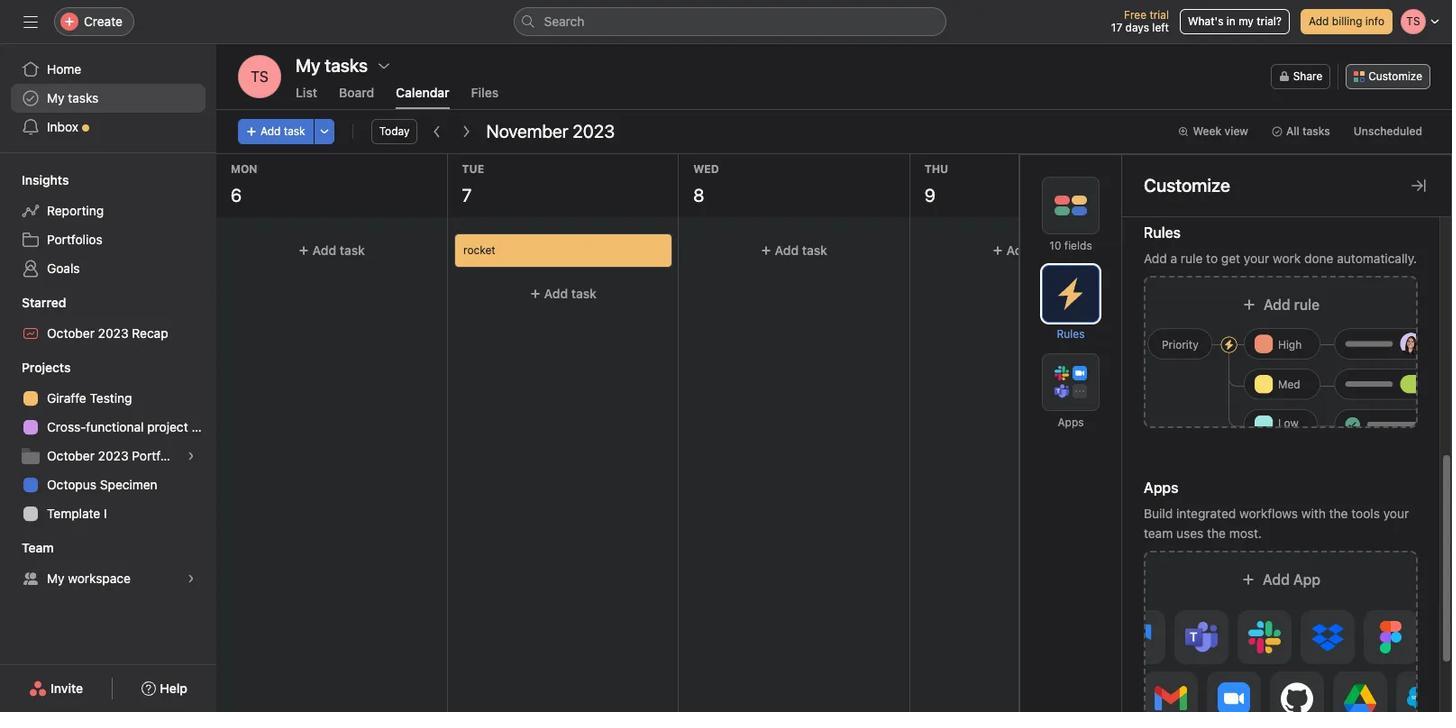 Task type: locate. For each thing, give the bounding box(es) containing it.
starred element
[[0, 287, 216, 352]]

0 vertical spatial my
[[47, 90, 65, 106]]

list link
[[296, 85, 317, 109]]

my workspace
[[47, 571, 131, 586]]

days
[[1126, 21, 1150, 34]]

2023 inside starred element
[[98, 326, 129, 341]]

today
[[379, 124, 410, 138]]

mon
[[231, 162, 257, 176]]

1 vertical spatial tasks
[[1303, 124, 1331, 138]]

rule right a
[[1181, 250, 1203, 266]]

add a rule to get your work done automatically.
[[1144, 250, 1418, 266]]

see details, my workspace image
[[186, 574, 197, 584]]

create button
[[54, 7, 134, 36]]

1 vertical spatial 10
[[1050, 239, 1062, 252]]

tasks inside dropdown button
[[1303, 124, 1331, 138]]

17
[[1112, 21, 1123, 34]]

0 horizontal spatial 10
[[1050, 239, 1062, 252]]

show options image
[[377, 59, 391, 73]]

0 horizontal spatial customize
[[1144, 174, 1231, 195]]

customize up unscheduled at the right top of page
[[1369, 69, 1423, 83]]

rule
[[1181, 250, 1203, 266], [1295, 296, 1320, 312]]

1 october from the top
[[47, 326, 95, 341]]

1 vertical spatial the
[[1208, 525, 1226, 541]]

cross-functional project plan link
[[11, 413, 216, 442]]

integrated
[[1177, 505, 1237, 521]]

your
[[1244, 250, 1270, 266], [1384, 505, 1410, 521]]

1 horizontal spatial rule
[[1295, 296, 1320, 312]]

my tasks link
[[11, 84, 206, 113]]

0 horizontal spatial rule
[[1181, 250, 1203, 266]]

tasks inside "link"
[[68, 90, 99, 106]]

tasks right all
[[1303, 124, 1331, 138]]

rules down '10 fields' on the right top of the page
[[1057, 327, 1085, 340]]

week view button
[[1171, 119, 1257, 144]]

0 vertical spatial rules
[[1144, 224, 1181, 240]]

tools
[[1352, 505, 1381, 521]]

10 left fields
[[1050, 239, 1062, 252]]

with
[[1302, 505, 1326, 521]]

my for my tasks
[[47, 90, 65, 106]]

november 2023
[[486, 121, 615, 142]]

thu
[[925, 162, 949, 176]]

in
[[1227, 14, 1236, 28]]

week
[[1193, 124, 1222, 138]]

0 vertical spatial customize
[[1369, 69, 1423, 83]]

2023 inside projects element
[[98, 448, 129, 464]]

1 horizontal spatial the
[[1330, 505, 1349, 521]]

2023 for october 2023 recap
[[98, 326, 129, 341]]

free trial 17 days left
[[1112, 8, 1170, 34]]

1 horizontal spatial your
[[1384, 505, 1410, 521]]

2023 right the november on the top of page
[[573, 121, 615, 142]]

my inside the teams element
[[47, 571, 65, 586]]

today button
[[371, 119, 418, 144]]

my
[[47, 90, 65, 106], [47, 571, 65, 586]]

1 vertical spatial my
[[47, 571, 65, 586]]

invite button
[[17, 673, 95, 705]]

november
[[486, 121, 569, 142]]

global element
[[0, 44, 216, 152]]

0 vertical spatial your
[[1244, 250, 1270, 266]]

customize
[[1369, 69, 1423, 83], [1144, 174, 1231, 195]]

0 vertical spatial tasks
[[68, 90, 99, 106]]

0 horizontal spatial rules
[[1057, 327, 1085, 340]]

october 2023 recap
[[47, 326, 168, 341]]

rules up a
[[1144, 224, 1181, 240]]

7
[[462, 185, 472, 206]]

1 horizontal spatial rules
[[1144, 224, 1181, 240]]

my for my workspace
[[47, 571, 65, 586]]

mon 6
[[231, 162, 257, 206]]

2 vertical spatial 2023
[[98, 448, 129, 464]]

october inside starred element
[[47, 326, 95, 341]]

add
[[1309, 14, 1330, 28], [261, 124, 281, 138], [313, 243, 336, 258], [775, 243, 799, 258], [1007, 243, 1031, 258], [1238, 243, 1262, 258], [1144, 250, 1168, 266], [544, 286, 568, 301], [1264, 296, 1291, 312], [1263, 571, 1290, 588]]

the down the integrated
[[1208, 525, 1226, 541]]

0 vertical spatial october
[[47, 326, 95, 341]]

0 horizontal spatial tasks
[[68, 90, 99, 106]]

calendar link
[[396, 85, 450, 109]]

what's
[[1188, 14, 1224, 28]]

week view
[[1193, 124, 1249, 138]]

your inside build integrated workflows with the tools your team uses the most.
[[1384, 505, 1410, 521]]

rule up high
[[1295, 296, 1320, 312]]

1 my from the top
[[47, 90, 65, 106]]

inbox link
[[11, 113, 206, 142]]

cross-functional project plan
[[47, 419, 216, 435]]

my up "inbox" on the top left of the page
[[47, 90, 65, 106]]

info
[[1366, 14, 1385, 28]]

tasks down home
[[68, 90, 99, 106]]

work
[[1273, 250, 1302, 266]]

giraffe testing link
[[11, 384, 206, 413]]

team
[[1144, 525, 1173, 541]]

october down starred
[[47, 326, 95, 341]]

your right 'tools'
[[1384, 505, 1410, 521]]

reporting
[[47, 203, 104, 218]]

your right get
[[1244, 250, 1270, 266]]

project
[[147, 419, 188, 435]]

my down team
[[47, 571, 65, 586]]

template i
[[47, 506, 107, 521]]

2023 left recap
[[98, 326, 129, 341]]

2 my from the top
[[47, 571, 65, 586]]

add task
[[261, 124, 305, 138], [313, 243, 365, 258], [775, 243, 828, 258], [1007, 243, 1059, 258], [1238, 243, 1291, 258], [544, 286, 597, 301]]

my inside global element
[[47, 90, 65, 106]]

task
[[284, 124, 305, 138], [340, 243, 365, 258], [803, 243, 828, 258], [1034, 243, 1059, 258], [1265, 243, 1291, 258], [571, 286, 597, 301]]

1 horizontal spatial customize
[[1369, 69, 1423, 83]]

billing
[[1333, 14, 1363, 28]]

left
[[1153, 21, 1170, 34]]

10 fields
[[1050, 239, 1093, 252]]

help button
[[130, 673, 199, 705]]

1 vertical spatial apps
[[1144, 479, 1179, 496]]

search button
[[514, 7, 946, 36]]

calendar
[[396, 85, 450, 100]]

0 vertical spatial rule
[[1181, 250, 1203, 266]]

customize down week
[[1144, 174, 1231, 195]]

workflows
[[1240, 505, 1299, 521]]

1 horizontal spatial 10
[[1156, 185, 1175, 206]]

october up octopus
[[47, 448, 95, 464]]

0 vertical spatial 2023
[[573, 121, 615, 142]]

more actions image
[[319, 126, 330, 137]]

2 october from the top
[[47, 448, 95, 464]]

10 up a
[[1156, 185, 1175, 206]]

share button
[[1271, 64, 1331, 89]]

10
[[1156, 185, 1175, 206], [1050, 239, 1062, 252]]

get
[[1222, 250, 1241, 266]]

wed
[[694, 162, 719, 176]]

1 horizontal spatial tasks
[[1303, 124, 1331, 138]]

free
[[1125, 8, 1147, 22]]

a
[[1171, 250, 1178, 266]]

high
[[1279, 338, 1302, 351]]

1 vertical spatial 2023
[[98, 326, 129, 341]]

add app button
[[1137, 551, 1426, 712]]

0 vertical spatial apps
[[1058, 415, 1084, 429]]

1 vertical spatial rule
[[1295, 296, 1320, 312]]

starred button
[[0, 294, 66, 312]]

octopus
[[47, 477, 97, 492]]

october for october 2023 portfolio
[[47, 448, 95, 464]]

goals link
[[11, 254, 206, 283]]

create
[[84, 14, 123, 29]]

0 vertical spatial 10
[[1156, 185, 1175, 206]]

tasks for all tasks
[[1303, 124, 1331, 138]]

the right with
[[1330, 505, 1349, 521]]

2023 down cross-functional project plan link
[[98, 448, 129, 464]]

1 horizontal spatial apps
[[1144, 479, 1179, 496]]

1 vertical spatial your
[[1384, 505, 1410, 521]]

template i link
[[11, 500, 206, 528]]

share
[[1294, 69, 1323, 83]]

october inside projects element
[[47, 448, 95, 464]]

october 2023 recap link
[[11, 319, 206, 348]]

1 vertical spatial october
[[47, 448, 95, 464]]

all
[[1287, 124, 1300, 138]]



Task type: describe. For each thing, give the bounding box(es) containing it.
board
[[339, 85, 374, 100]]

add app
[[1263, 571, 1321, 588]]

workspace
[[68, 571, 131, 586]]

8
[[694, 185, 705, 206]]

tue 7
[[462, 162, 484, 206]]

add billing info
[[1309, 14, 1385, 28]]

my tasks
[[47, 90, 99, 106]]

10 for 10 fields
[[1050, 239, 1062, 252]]

home link
[[11, 55, 206, 84]]

add rule
[[1264, 296, 1320, 312]]

trial
[[1150, 8, 1170, 22]]

octopus specimen
[[47, 477, 158, 492]]

insights element
[[0, 164, 216, 287]]

projects button
[[0, 359, 71, 377]]

unscheduled
[[1354, 124, 1423, 138]]

9
[[925, 185, 936, 206]]

wed 8
[[694, 162, 719, 206]]

testing
[[90, 390, 132, 406]]

teams element
[[0, 532, 216, 597]]

what's in my trial?
[[1188, 14, 1282, 28]]

portfolios link
[[11, 225, 206, 254]]

view
[[1225, 124, 1249, 138]]

tasks for my tasks
[[68, 90, 99, 106]]

0 horizontal spatial your
[[1244, 250, 1270, 266]]

team
[[22, 540, 54, 555]]

files
[[471, 85, 499, 100]]

cross-
[[47, 419, 86, 435]]

search list box
[[514, 7, 946, 36]]

portfolios
[[47, 232, 102, 247]]

0 horizontal spatial the
[[1208, 525, 1226, 541]]

functional
[[86, 419, 144, 435]]

goals
[[47, 261, 80, 276]]

close details image
[[1412, 178, 1427, 193]]

0 horizontal spatial apps
[[1058, 415, 1084, 429]]

1 vertical spatial customize
[[1144, 174, 1231, 195]]

plan
[[192, 419, 216, 435]]

next week image
[[459, 124, 474, 139]]

all tasks
[[1287, 124, 1331, 138]]

home
[[47, 61, 81, 77]]

hide sidebar image
[[23, 14, 38, 29]]

build integrated workflows with the tools your team uses the most.
[[1144, 505, 1410, 541]]

see details, october 2023 portfolio image
[[186, 451, 197, 462]]

list
[[296, 85, 317, 100]]

giraffe
[[47, 390, 86, 406]]

portfolio
[[132, 448, 181, 464]]

projects element
[[0, 352, 216, 532]]

low
[[1279, 416, 1299, 430]]

most.
[[1230, 525, 1262, 541]]

app
[[1294, 571, 1321, 588]]

october for october 2023 recap
[[47, 326, 95, 341]]

recap
[[132, 326, 168, 341]]

uses
[[1177, 525, 1204, 541]]

starred
[[22, 295, 66, 310]]

12
[[1420, 185, 1438, 206]]

2023 for october 2023 portfolio
[[98, 448, 129, 464]]

rocket
[[463, 243, 495, 257]]

october 2023 portfolio link
[[11, 442, 206, 471]]

octopus specimen link
[[11, 471, 206, 500]]

0 vertical spatial the
[[1330, 505, 1349, 521]]

10 for 10
[[1156, 185, 1175, 206]]

priority
[[1162, 338, 1199, 351]]

inbox
[[47, 119, 78, 134]]

fields
[[1065, 239, 1093, 252]]

trial?
[[1257, 14, 1282, 28]]

help
[[160, 681, 187, 696]]

automatically.
[[1338, 250, 1418, 266]]

i
[[104, 506, 107, 521]]

customize inside dropdown button
[[1369, 69, 1423, 83]]

ts
[[251, 69, 269, 85]]

giraffe testing
[[47, 390, 132, 406]]

files link
[[471, 85, 499, 109]]

october 2023 portfolio
[[47, 448, 181, 464]]

previous week image
[[431, 124, 445, 139]]

1 vertical spatial rules
[[1057, 327, 1085, 340]]

search
[[544, 14, 585, 29]]

my
[[1239, 14, 1254, 28]]

team button
[[0, 539, 54, 557]]

board link
[[339, 85, 374, 109]]

specimen
[[100, 477, 158, 492]]

thu 9
[[925, 162, 949, 206]]

add billing info button
[[1301, 9, 1393, 34]]

2023 for november 2023
[[573, 121, 615, 142]]

build
[[1144, 505, 1173, 521]]

my workspace link
[[11, 565, 206, 593]]

customize button
[[1347, 64, 1431, 89]]

tue
[[462, 162, 484, 176]]

done
[[1305, 250, 1334, 266]]

invite
[[51, 681, 83, 696]]

what's in my trial? button
[[1180, 9, 1290, 34]]



Task type: vqa. For each thing, say whether or not it's contained in the screenshot.
My related to My workspace
yes



